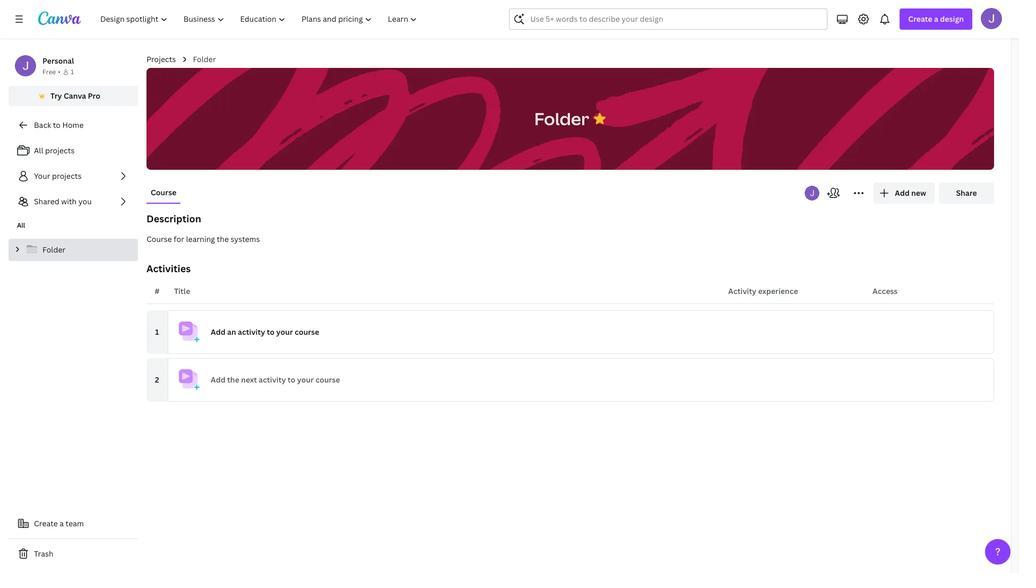 Task type: vqa. For each thing, say whether or not it's contained in the screenshot.
tablet.
no



Task type: describe. For each thing, give the bounding box(es) containing it.
create a design
[[908, 14, 964, 24]]

share
[[956, 188, 977, 198]]

an
[[227, 327, 236, 337]]

0 horizontal spatial to
[[53, 120, 60, 130]]

create for create a design
[[908, 14, 932, 24]]

create for create a team
[[34, 519, 58, 529]]

activity
[[728, 286, 756, 296]]

Search search field
[[530, 9, 806, 29]]

1 vertical spatial folder link
[[8, 239, 138, 261]]

for
[[174, 234, 184, 244]]

add for add new
[[895, 188, 910, 198]]

all for all projects
[[34, 145, 43, 156]]

course for learning the systems button
[[146, 234, 994, 245]]

title
[[174, 286, 190, 296]]

activity inside dropdown button
[[238, 327, 265, 337]]

all projects link
[[8, 140, 138, 161]]

add for add an activity to your course
[[211, 327, 225, 337]]

course for learning the systems
[[146, 234, 260, 244]]

add new
[[895, 188, 926, 198]]

team
[[66, 519, 84, 529]]

1 vertical spatial course
[[315, 375, 340, 385]]

0 vertical spatial folder
[[193, 54, 216, 64]]

add for add the next activity to your course
[[211, 375, 225, 385]]

add the next activity to your course
[[211, 375, 340, 385]]

1 vertical spatial activity
[[259, 375, 286, 385]]

new
[[911, 188, 926, 198]]

0 vertical spatial folder link
[[193, 54, 216, 65]]

try
[[50, 91, 62, 101]]

trash link
[[8, 544, 138, 565]]

#
[[155, 286, 160, 296]]

list containing all projects
[[8, 140, 138, 212]]

add an activity to your course button
[[168, 311, 994, 354]]

all projects
[[34, 145, 75, 156]]

description
[[146, 212, 201, 225]]

learning
[[186, 234, 215, 244]]

course inside dropdown button
[[295, 327, 319, 337]]

your
[[34, 171, 50, 181]]

canva
[[64, 91, 86, 101]]

systems
[[231, 234, 260, 244]]

your projects link
[[8, 166, 138, 187]]

free
[[42, 67, 56, 76]]

experience
[[758, 286, 798, 296]]

activity experience
[[728, 286, 798, 296]]

projects
[[146, 54, 176, 64]]

course for course
[[151, 187, 176, 197]]

home
[[62, 120, 84, 130]]

pro
[[88, 91, 100, 101]]

all for all
[[17, 221, 25, 230]]

back to home
[[34, 120, 84, 130]]

create a design button
[[900, 8, 972, 30]]

course button
[[146, 183, 181, 203]]

a for design
[[934, 14, 938, 24]]



Task type: locate. For each thing, give the bounding box(es) containing it.
0 horizontal spatial create
[[34, 519, 58, 529]]

free •
[[42, 67, 60, 76]]

0 horizontal spatial 1
[[71, 67, 74, 76]]

your projects
[[34, 171, 82, 181]]

1 vertical spatial 1
[[155, 327, 159, 337]]

folder
[[193, 54, 216, 64], [534, 107, 589, 130], [42, 245, 65, 255]]

0 vertical spatial projects
[[45, 145, 75, 156]]

0 vertical spatial add
[[895, 188, 910, 198]]

0 vertical spatial course
[[151, 187, 176, 197]]

create left design
[[908, 14, 932, 24]]

create a team button
[[8, 513, 138, 535]]

a inside dropdown button
[[934, 14, 938, 24]]

•
[[58, 67, 60, 76]]

back
[[34, 120, 51, 130]]

to right back
[[53, 120, 60, 130]]

to
[[53, 120, 60, 130], [267, 327, 275, 337], [288, 375, 295, 385]]

None search field
[[509, 8, 828, 30]]

jacob simon image
[[981, 8, 1002, 29]]

2 vertical spatial add
[[211, 375, 225, 385]]

shared with you
[[34, 196, 92, 206]]

1 vertical spatial folder
[[534, 107, 589, 130]]

1 vertical spatial the
[[227, 375, 239, 385]]

add left an
[[211, 327, 225, 337]]

a inside button
[[60, 519, 64, 529]]

folder link down shared with you link
[[8, 239, 138, 261]]

projects inside all projects link
[[45, 145, 75, 156]]

projects for all projects
[[45, 145, 75, 156]]

0 vertical spatial activity
[[238, 327, 265, 337]]

the
[[217, 234, 229, 244], [227, 375, 239, 385]]

1 horizontal spatial folder link
[[193, 54, 216, 65]]

course for course for learning the systems
[[146, 234, 172, 244]]

0 horizontal spatial folder
[[42, 245, 65, 255]]

2 horizontal spatial folder
[[534, 107, 589, 130]]

projects link
[[146, 54, 176, 65]]

back to home link
[[8, 115, 138, 136]]

all inside list
[[34, 145, 43, 156]]

course
[[151, 187, 176, 197], [146, 234, 172, 244]]

1 horizontal spatial to
[[267, 327, 275, 337]]

list
[[8, 140, 138, 212]]

0 vertical spatial course
[[295, 327, 319, 337]]

1 horizontal spatial folder
[[193, 54, 216, 64]]

0 vertical spatial to
[[53, 120, 60, 130]]

1
[[71, 67, 74, 76], [155, 327, 159, 337]]

activity right an
[[238, 327, 265, 337]]

1 vertical spatial projects
[[52, 171, 82, 181]]

next
[[241, 375, 257, 385]]

2
[[155, 375, 159, 385]]

folder link
[[193, 54, 216, 65], [8, 239, 138, 261]]

to right an
[[267, 327, 275, 337]]

personal
[[42, 56, 74, 66]]

0 horizontal spatial all
[[17, 221, 25, 230]]

add inside the add new dropdown button
[[895, 188, 910, 198]]

design
[[940, 14, 964, 24]]

course inside course for learning the systems button
[[146, 234, 172, 244]]

create a team
[[34, 519, 84, 529]]

projects for your projects
[[52, 171, 82, 181]]

1 vertical spatial your
[[297, 375, 314, 385]]

2 vertical spatial folder
[[42, 245, 65, 255]]

0 vertical spatial the
[[217, 234, 229, 244]]

1 vertical spatial create
[[34, 519, 58, 529]]

folder button
[[529, 102, 595, 136]]

a left design
[[934, 14, 938, 24]]

to right next
[[288, 375, 295, 385]]

1 right •
[[71, 67, 74, 76]]

all
[[34, 145, 43, 156], [17, 221, 25, 230]]

0 horizontal spatial folder link
[[8, 239, 138, 261]]

shared with you link
[[8, 191, 138, 212]]

create left the team
[[34, 519, 58, 529]]

try canva pro
[[50, 91, 100, 101]]

0 vertical spatial create
[[908, 14, 932, 24]]

0 vertical spatial all
[[34, 145, 43, 156]]

course inside the course button
[[151, 187, 176, 197]]

projects
[[45, 145, 75, 156], [52, 171, 82, 181]]

0 vertical spatial 1
[[71, 67, 74, 76]]

activities
[[146, 262, 191, 275]]

access
[[873, 286, 898, 296]]

your inside dropdown button
[[276, 327, 293, 337]]

folder inside "button"
[[534, 107, 589, 130]]

shared
[[34, 196, 59, 206]]

2 vertical spatial to
[[288, 375, 295, 385]]

folder link right "projects" link
[[193, 54, 216, 65]]

1 down #
[[155, 327, 159, 337]]

course
[[295, 327, 319, 337], [315, 375, 340, 385]]

you
[[78, 196, 92, 206]]

a for team
[[60, 519, 64, 529]]

0 vertical spatial your
[[276, 327, 293, 337]]

add new button
[[874, 183, 935, 204]]

0 horizontal spatial a
[[60, 519, 64, 529]]

add left new in the top of the page
[[895, 188, 910, 198]]

the left next
[[227, 375, 239, 385]]

1 vertical spatial add
[[211, 327, 225, 337]]

1 horizontal spatial a
[[934, 14, 938, 24]]

projects down back to home
[[45, 145, 75, 156]]

add inside the add an activity to your course dropdown button
[[211, 327, 225, 337]]

1 vertical spatial to
[[267, 327, 275, 337]]

share button
[[939, 183, 994, 204]]

to inside dropdown button
[[267, 327, 275, 337]]

create inside button
[[34, 519, 58, 529]]

activity
[[238, 327, 265, 337], [259, 375, 286, 385]]

1 vertical spatial all
[[17, 221, 25, 230]]

add
[[895, 188, 910, 198], [211, 327, 225, 337], [211, 375, 225, 385]]

1 vertical spatial a
[[60, 519, 64, 529]]

1 horizontal spatial create
[[908, 14, 932, 24]]

projects inside your projects link
[[52, 171, 82, 181]]

course up description
[[151, 187, 176, 197]]

add an activity to your course
[[211, 327, 319, 337]]

activity right next
[[259, 375, 286, 385]]

your
[[276, 327, 293, 337], [297, 375, 314, 385]]

2 horizontal spatial to
[[288, 375, 295, 385]]

create inside dropdown button
[[908, 14, 932, 24]]

top level navigation element
[[93, 8, 426, 30]]

1 horizontal spatial all
[[34, 145, 43, 156]]

course left for
[[146, 234, 172, 244]]

the inside course for learning the systems button
[[217, 234, 229, 244]]

projects right your at the top left
[[52, 171, 82, 181]]

a
[[934, 14, 938, 24], [60, 519, 64, 529]]

1 horizontal spatial your
[[297, 375, 314, 385]]

with
[[61, 196, 77, 206]]

try canva pro button
[[8, 86, 138, 106]]

create
[[908, 14, 932, 24], [34, 519, 58, 529]]

0 vertical spatial a
[[934, 14, 938, 24]]

0 horizontal spatial your
[[276, 327, 293, 337]]

the right learning
[[217, 234, 229, 244]]

1 horizontal spatial 1
[[155, 327, 159, 337]]

a left the team
[[60, 519, 64, 529]]

1 vertical spatial course
[[146, 234, 172, 244]]

add left next
[[211, 375, 225, 385]]

trash
[[34, 549, 53, 559]]



